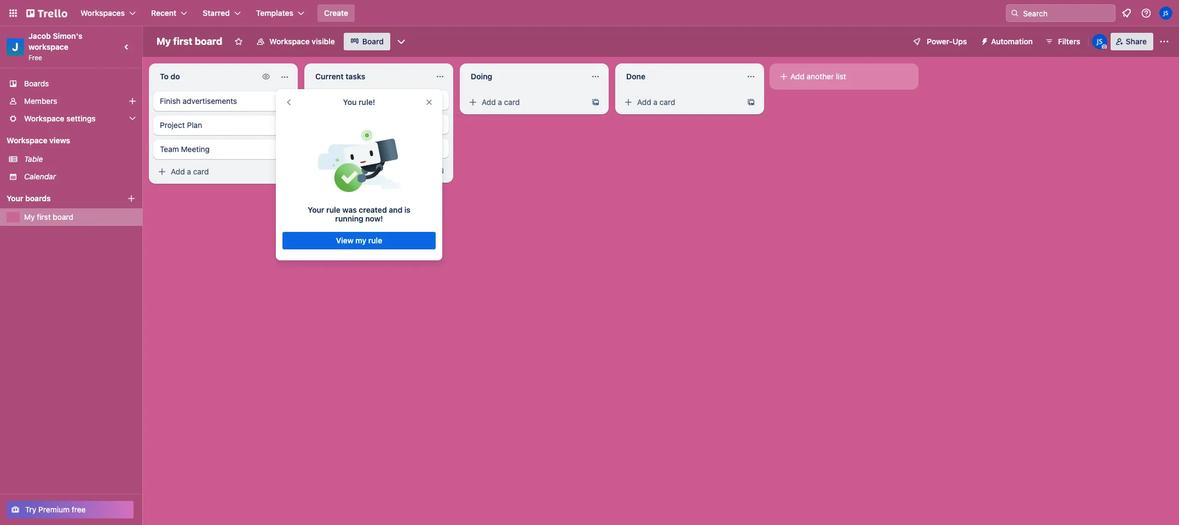 Task type: locate. For each thing, give the bounding box(es) containing it.
workspace up the table
[[7, 136, 47, 145]]

advertisements down current tasks "text box"
[[338, 95, 393, 105]]

templates button
[[250, 4, 311, 22]]

card down done text box at the top right
[[660, 98, 676, 107]]

meeting for sm icon associated with leftmost create from template… image the add a card link
[[337, 144, 365, 153]]

advertisements down to do text box
[[183, 96, 237, 106]]

0 horizontal spatial team meeting link
[[153, 140, 294, 159]]

meeting down plan
[[181, 145, 210, 154]]

add a card down done text box at the top right
[[638, 98, 676, 107]]

card for leftmost create from template… image the add a card link
[[349, 166, 365, 175]]

add a card link down doing text field
[[465, 95, 587, 110]]

1 horizontal spatial team meeting
[[316, 144, 365, 153]]

my inside "text box"
[[157, 36, 171, 47]]

team meeting link down project plan "link"
[[153, 140, 294, 159]]

1 horizontal spatial advertisements
[[338, 95, 393, 105]]

0 horizontal spatial team
[[160, 145, 179, 154]]

sm image for the add a card link associated with create from template… image corresponding to done text box at the top right
[[623, 97, 634, 108]]

card up was
[[349, 166, 365, 175]]

finish
[[316, 95, 336, 105], [160, 96, 181, 106]]

0 vertical spatial your
[[7, 194, 23, 203]]

back to home image
[[26, 4, 67, 22]]

1 vertical spatial workspace
[[24, 114, 64, 123]]

1 horizontal spatial my
[[157, 36, 171, 47]]

workspaces
[[81, 8, 125, 18]]

members link
[[0, 93, 142, 110]]

share
[[1127, 37, 1148, 46]]

board inside "text box"
[[195, 36, 222, 47]]

Board name text field
[[151, 33, 228, 50]]

board down your boards with 1 items element
[[53, 213, 73, 222]]

workspace inside popup button
[[24, 114, 64, 123]]

add
[[791, 72, 805, 81], [482, 98, 496, 107], [638, 98, 652, 107], [326, 166, 341, 175], [171, 167, 185, 176]]

board
[[195, 36, 222, 47], [53, 213, 73, 222]]

add a card link
[[465, 95, 587, 110], [620, 95, 743, 110], [309, 163, 432, 179], [153, 164, 276, 180]]

workspace visible button
[[250, 33, 342, 50]]

add board image
[[127, 194, 136, 203]]

0 horizontal spatial rule
[[327, 205, 341, 215]]

1 horizontal spatial finish
[[316, 95, 336, 105]]

board link
[[344, 33, 391, 50]]

0 vertical spatial rule
[[327, 205, 341, 215]]

ups
[[953, 37, 968, 46]]

now!
[[366, 214, 383, 224]]

jacob simon (jacobsimon16) image
[[1160, 7, 1173, 20]]

finish advertisements link down current tasks "text box"
[[309, 90, 449, 110]]

my first board
[[157, 36, 222, 47], [24, 213, 73, 222]]

sm image inside automation button
[[976, 33, 992, 48]]

sm image inside add another list link
[[779, 71, 790, 82]]

finish advertisements down current tasks "text box"
[[316, 95, 393, 105]]

you rule! image
[[318, 129, 400, 193]]

create from template… image
[[592, 98, 600, 107], [747, 98, 756, 107], [436, 167, 445, 175]]

add a card
[[482, 98, 520, 107], [638, 98, 676, 107], [326, 166, 365, 175], [171, 167, 209, 176]]

workspace for workspace settings
[[24, 114, 64, 123]]

add for the add a card link associated with create from template… image corresponding to done text box at the top right
[[638, 98, 652, 107]]

1 horizontal spatial your
[[308, 205, 325, 215]]

search image
[[1011, 9, 1020, 18]]

workspace views
[[7, 136, 70, 145]]

0 horizontal spatial finish advertisements link
[[153, 91, 294, 111]]

0 horizontal spatial first
[[37, 213, 51, 222]]

card down plan
[[193, 167, 209, 176]]

finish advertisements link for to do text box
[[153, 91, 294, 111]]

add a card link for create from template… image corresponding to done text box at the top right
[[620, 95, 743, 110]]

first
[[173, 36, 193, 47], [37, 213, 51, 222]]

1 horizontal spatial meeting
[[337, 144, 365, 153]]

your inside 'your rule was created and is running now!'
[[308, 205, 325, 215]]

meeting down you
[[337, 144, 365, 153]]

card down doing text field
[[504, 98, 520, 107]]

add a card down plan
[[171, 167, 209, 176]]

1 horizontal spatial first
[[173, 36, 193, 47]]

add a card up was
[[326, 166, 365, 175]]

0 vertical spatial workspace
[[270, 37, 310, 46]]

Search field
[[1020, 5, 1116, 21]]

recent
[[151, 8, 177, 18]]

team meeting link for the add a card link underneath project plan "link"
[[153, 140, 294, 159]]

0 vertical spatial first
[[173, 36, 193, 47]]

1 vertical spatial board
[[53, 213, 73, 222]]

1 vertical spatial sm image
[[468, 97, 479, 108]]

team meeting down project plan
[[160, 145, 210, 154]]

views
[[49, 136, 70, 145]]

meeting
[[337, 144, 365, 153], [181, 145, 210, 154]]

2 horizontal spatial create from template… image
[[747, 98, 756, 107]]

sm image
[[976, 33, 992, 48], [468, 97, 479, 108]]

0 horizontal spatial finish
[[160, 96, 181, 106]]

finish left you
[[316, 95, 336, 105]]

add a card link down done text box at the top right
[[620, 95, 743, 110]]

rule inside button
[[369, 236, 383, 245]]

1 horizontal spatial team
[[316, 144, 335, 153]]

1 vertical spatial my first board
[[24, 213, 73, 222]]

team meeting link down the rule!
[[309, 139, 449, 158]]

team meeting link
[[309, 139, 449, 158], [153, 140, 294, 159]]

share button
[[1111, 33, 1154, 50]]

finish advertisements link for current tasks "text box"
[[309, 90, 449, 110]]

finish advertisements link
[[309, 90, 449, 110], [153, 91, 294, 111]]

create from template… image for doing text field
[[592, 98, 600, 107]]

a
[[498, 98, 502, 107], [654, 98, 658, 107], [343, 166, 347, 175], [187, 167, 191, 176]]

created
[[359, 205, 387, 215]]

0 vertical spatial my
[[157, 36, 171, 47]]

members
[[24, 96, 57, 106]]

1 horizontal spatial sm image
[[976, 33, 992, 48]]

0 horizontal spatial advertisements
[[183, 96, 237, 106]]

premium
[[38, 506, 70, 515]]

my first board down recent dropdown button
[[157, 36, 222, 47]]

1 vertical spatial your
[[308, 205, 325, 215]]

jacob simon (jacobsimon16) image
[[1093, 34, 1108, 49]]

and
[[389, 205, 403, 215]]

workspace
[[270, 37, 310, 46], [24, 114, 64, 123], [7, 136, 47, 145]]

add down project plan
[[171, 167, 185, 176]]

rule left was
[[327, 205, 341, 215]]

board down starred
[[195, 36, 222, 47]]

first down recent dropdown button
[[173, 36, 193, 47]]

power-ups button
[[906, 33, 974, 50]]

workspaces button
[[74, 4, 142, 22]]

1 vertical spatial rule
[[369, 236, 383, 245]]

1 vertical spatial my
[[24, 213, 35, 222]]

try premium free
[[25, 506, 86, 515]]

finish advertisements link up project plan "link"
[[153, 91, 294, 111]]

sm image inside the add a card link
[[468, 97, 479, 108]]

team meeting down you
[[316, 144, 365, 153]]

your
[[7, 194, 23, 203], [308, 205, 325, 215]]

rule right my
[[369, 236, 383, 245]]

rule
[[327, 205, 341, 215], [369, 236, 383, 245]]

add a card for create from template… image corresponding to done text box at the top right
[[638, 98, 676, 107]]

Doing text field
[[465, 68, 585, 85]]

advertisements
[[338, 95, 393, 105], [183, 96, 237, 106]]

your for your boards
[[7, 194, 23, 203]]

1 horizontal spatial team meeting link
[[309, 139, 449, 158]]

rule inside 'your rule was created and is running now!'
[[327, 205, 341, 215]]

1 horizontal spatial my first board
[[157, 36, 222, 47]]

1 horizontal spatial finish advertisements link
[[309, 90, 449, 110]]

add a card link for leftmost create from template… image
[[309, 163, 432, 179]]

0 horizontal spatial finish advertisements
[[160, 96, 237, 106]]

add up running
[[326, 166, 341, 175]]

your for your rule was created and is running now!
[[308, 205, 325, 215]]

0 horizontal spatial sm image
[[468, 97, 479, 108]]

finish advertisements
[[316, 95, 393, 105], [160, 96, 237, 106]]

0 horizontal spatial meeting
[[181, 145, 210, 154]]

my down your boards
[[24, 213, 35, 222]]

card
[[504, 98, 520, 107], [660, 98, 676, 107], [349, 166, 365, 175], [193, 167, 209, 176]]

your boards
[[7, 194, 51, 203]]

1 horizontal spatial finish advertisements
[[316, 95, 393, 105]]

0 horizontal spatial your
[[7, 194, 23, 203]]

view my rule button
[[283, 232, 436, 250]]

finish advertisements for to do text box
[[160, 96, 237, 106]]

finish up project
[[160, 96, 181, 106]]

To do text field
[[153, 68, 256, 85]]

add a card link up created
[[309, 163, 432, 179]]

0 vertical spatial my first board
[[157, 36, 222, 47]]

my
[[157, 36, 171, 47], [24, 213, 35, 222]]

0 horizontal spatial board
[[53, 213, 73, 222]]

team meeting
[[316, 144, 365, 153], [160, 145, 210, 154]]

my first board down your boards with 1 items element
[[24, 213, 73, 222]]

boards
[[25, 194, 51, 203]]

1 horizontal spatial create from template… image
[[592, 98, 600, 107]]

add down done text box at the top right
[[638, 98, 652, 107]]

2 vertical spatial workspace
[[7, 136, 47, 145]]

workspace inside button
[[270, 37, 310, 46]]

1 horizontal spatial rule
[[369, 236, 383, 245]]

my down recent on the left of the page
[[157, 36, 171, 47]]

team
[[316, 144, 335, 153], [160, 145, 179, 154]]

team meeting for leftmost create from template… image the add a card link's team meeting link
[[316, 144, 365, 153]]

starred
[[203, 8, 230, 18]]

add down doing text field
[[482, 98, 496, 107]]

starred button
[[196, 4, 247, 22]]

team for team meeting link related to the add a card link underneath project plan "link"
[[160, 145, 179, 154]]

workspace down templates dropdown button
[[270, 37, 310, 46]]

sm image
[[261, 71, 272, 82], [779, 71, 790, 82], [623, 97, 634, 108], [312, 165, 323, 176], [157, 167, 168, 177]]

workspace down members
[[24, 114, 64, 123]]

add another list
[[791, 72, 847, 81]]

1 horizontal spatial board
[[195, 36, 222, 47]]

0 vertical spatial sm image
[[976, 33, 992, 48]]

first down boards
[[37, 213, 51, 222]]

0 horizontal spatial team meeting
[[160, 145, 210, 154]]

finish advertisements up plan
[[160, 96, 237, 106]]

your left boards
[[7, 194, 23, 203]]

0 vertical spatial board
[[195, 36, 222, 47]]

boards
[[24, 79, 49, 88]]

add another list link
[[775, 68, 915, 85]]

was
[[343, 205, 357, 215]]

your boards with 1 items element
[[7, 192, 111, 205]]

advertisements for current tasks "text box"
[[338, 95, 393, 105]]

your left was
[[308, 205, 325, 215]]

0 horizontal spatial my
[[24, 213, 35, 222]]

add a card down doing text field
[[482, 98, 520, 107]]

Current tasks text field
[[309, 68, 429, 85]]



Task type: vqa. For each thing, say whether or not it's contained in the screenshot.
Workspaces dropdown button
yes



Task type: describe. For each thing, give the bounding box(es) containing it.
board
[[363, 37, 384, 46]]

1 vertical spatial first
[[37, 213, 51, 222]]

is
[[405, 205, 411, 215]]

boards link
[[0, 75, 142, 93]]

plan
[[187, 121, 202, 130]]

jacob simon's workspace link
[[28, 31, 84, 51]]

list
[[837, 72, 847, 81]]

table
[[24, 154, 43, 164]]

project plan
[[160, 121, 202, 130]]

visible
[[312, 37, 335, 46]]

automation
[[992, 37, 1034, 46]]

you
[[343, 98, 357, 107]]

create
[[324, 8, 348, 18]]

workspace for workspace visible
[[270, 37, 310, 46]]

add a card link down project plan "link"
[[153, 164, 276, 180]]

sm image for automation
[[976, 33, 992, 48]]

project plan link
[[153, 116, 294, 135]]

finish for current tasks "text box"
[[316, 95, 336, 105]]

workspace for workspace views
[[7, 136, 47, 145]]

team meeting link for leftmost create from template… image the add a card link
[[309, 139, 449, 158]]

power-
[[928, 37, 953, 46]]

rule!
[[359, 98, 375, 107]]

view my rule
[[336, 236, 383, 245]]

settings
[[66, 114, 96, 123]]

card for the add a card link associated with create from template… image corresponding to done text box at the top right
[[660, 98, 676, 107]]

create button
[[318, 4, 355, 22]]

a down plan
[[187, 167, 191, 176]]

first inside "text box"
[[173, 36, 193, 47]]

try premium free button
[[7, 502, 134, 519]]

my first board link
[[24, 212, 136, 223]]

add a card for leftmost create from template… image
[[326, 166, 365, 175]]

free
[[28, 54, 42, 62]]

create from template… image for done text box at the top right
[[747, 98, 756, 107]]

workspace settings
[[24, 114, 96, 123]]

0 horizontal spatial create from template… image
[[436, 167, 445, 175]]

a down done text box at the top right
[[654, 98, 658, 107]]

j link
[[7, 38, 24, 56]]

calendar link
[[24, 171, 136, 182]]

simon's
[[53, 31, 83, 41]]

finish advertisements for current tasks "text box"
[[316, 95, 393, 105]]

project
[[160, 121, 185, 130]]

add for doing text field's create from template… image's the add a card link
[[482, 98, 496, 107]]

primary element
[[0, 0, 1180, 26]]

workspace navigation collapse icon image
[[119, 39, 135, 55]]

add a card link for doing text field's create from template… image
[[465, 95, 587, 110]]

this member is an admin of this board. image
[[1103, 44, 1107, 49]]

filters
[[1059, 37, 1081, 46]]

sm image for the add a card link underneath project plan "link"
[[157, 167, 168, 177]]

a down doing text field
[[498, 98, 502, 107]]

0 notifications image
[[1121, 7, 1134, 20]]

filters button
[[1042, 33, 1084, 50]]

view
[[336, 236, 354, 245]]

add a card for doing text field's create from template… image
[[482, 98, 520, 107]]

meeting for the add a card link underneath project plan "link" sm icon
[[181, 145, 210, 154]]

jacob simon's workspace free
[[28, 31, 84, 62]]

jacob
[[28, 31, 51, 41]]

recent button
[[145, 4, 194, 22]]

finish for to do text box
[[160, 96, 181, 106]]

star or unstar board image
[[235, 37, 243, 46]]

add for the add a card link underneath project plan "link"
[[171, 167, 185, 176]]

sm image for add a card
[[468, 97, 479, 108]]

advertisements for to do text box
[[183, 96, 237, 106]]

customize views image
[[396, 36, 407, 47]]

sm image for leftmost create from template… image the add a card link
[[312, 165, 323, 176]]

workspace visible
[[270, 37, 335, 46]]

workspace
[[28, 42, 68, 51]]

my
[[356, 236, 367, 245]]

another
[[807, 72, 834, 81]]

Done text field
[[620, 68, 741, 85]]

0 horizontal spatial my first board
[[24, 213, 73, 222]]

add for leftmost create from template… image the add a card link
[[326, 166, 341, 175]]

automation button
[[976, 33, 1040, 50]]

open information menu image
[[1142, 8, 1153, 19]]

show menu image
[[1160, 36, 1171, 47]]

free
[[72, 506, 86, 515]]

calendar
[[24, 172, 56, 181]]

templates
[[256, 8, 294, 18]]

power-ups
[[928, 37, 968, 46]]

table link
[[24, 154, 136, 165]]

team meeting for team meeting link related to the add a card link underneath project plan "link"
[[160, 145, 210, 154]]

my first board inside "text box"
[[157, 36, 222, 47]]

j
[[12, 41, 18, 53]]

add left another
[[791, 72, 805, 81]]

card for the add a card link underneath project plan "link"
[[193, 167, 209, 176]]

team for leftmost create from template… image the add a card link's team meeting link
[[316, 144, 335, 153]]

your rule was created and is running now!
[[308, 205, 411, 224]]

a up was
[[343, 166, 347, 175]]

card for doing text field's create from template… image's the add a card link
[[504, 98, 520, 107]]

workspace settings button
[[0, 110, 142, 128]]

try
[[25, 506, 36, 515]]

running
[[335, 214, 364, 224]]

you rule!
[[343, 98, 375, 107]]



